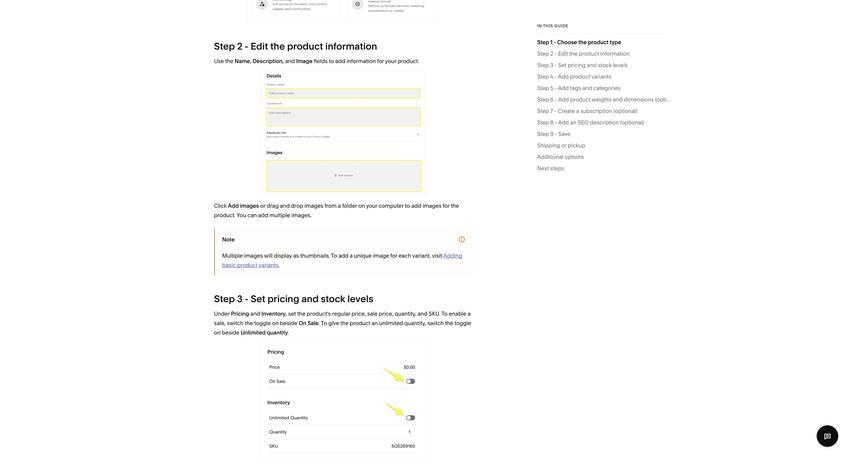 Task type: describe. For each thing, give the bounding box(es) containing it.
step 2 - edit the product information link
[[538, 49, 630, 60]]

1 vertical spatial (optional)
[[614, 108, 638, 114]]

image
[[373, 253, 390, 259]]

use the name , description, and image fields to add information for your product.
[[214, 58, 420, 64]]

and right pricing
[[251, 311, 260, 317]]

a inside the , set the product's regular price, sale price, quantity, and sku. to enable a sale, switch the toggle on beside
[[468, 311, 471, 317]]

to inside the , set the product's regular price, sale price, quantity, and sku. to enable a sale, switch the toggle on beside
[[442, 311, 448, 317]]

step for step 3 - set pricing and stock levels link
[[538, 62, 550, 69]]

drop
[[291, 203, 303, 209]]

on
[[299, 320, 307, 327]]

product's
[[307, 311, 331, 317]]

switch inside the , set the product's regular price, sale price, quantity, and sku. to enable a sale, switch the toggle on beside
[[227, 320, 244, 327]]

shipping or pickup
[[538, 142, 586, 149]]

1 horizontal spatial pricing
[[568, 62, 586, 69]]

or drag and drop images from a folder on your computer to add images for the product. you can add multiple images.
[[214, 203, 460, 219]]

and inside 'step 5 - add tags and categories' link
[[583, 85, 593, 91]]

1 horizontal spatial or
[[562, 142, 567, 149]]

quantity, inside the , set the product's regular price, sale price, quantity, and sku. to enable a sale, switch the toggle on beside
[[395, 311, 417, 317]]

this
[[544, 23, 554, 28]]

step up use
[[214, 40, 235, 52]]

step 6 - add product weights and dimensions (optional)
[[538, 96, 680, 103]]

display
[[274, 253, 292, 259]]

2 price, from the left
[[379, 311, 394, 317]]

for for variant,
[[391, 253, 398, 259]]

subscription
[[581, 108, 613, 114]]

tags
[[571, 85, 582, 91]]

guide
[[555, 23, 569, 28]]

under pricing and inventory
[[214, 311, 286, 317]]

use
[[214, 58, 224, 64]]

1
[[551, 39, 553, 46]]

step 4 - add product variants link
[[538, 72, 612, 83]]

visit
[[432, 253, 443, 259]]

in this guide
[[538, 23, 569, 28]]

step 3 - set pricing and stock levels link
[[538, 60, 628, 72]]

pricing
[[231, 311, 249, 317]]

7
[[551, 108, 553, 114]]

for inside or drag and drop images from a folder on your computer to add images for the product. you can add multiple images.
[[443, 203, 450, 209]]

next steps link
[[538, 164, 565, 175]]

steps
[[551, 165, 565, 172]]

quantity
[[267, 330, 288, 336]]

next
[[538, 165, 550, 172]]

multiple images will display as thumbnails. to add a unique image for each variant, visit
[[222, 253, 444, 259]]

add for 8
[[559, 119, 569, 126]]

and inside the , set the product's regular price, sale price, quantity, and sku. to enable a sale, switch the toggle on beside
[[418, 311, 428, 317]]

step for step 8 - add an seo description (optional) "link"
[[538, 119, 550, 126]]

shipping
[[538, 142, 561, 149]]

- up under pricing and inventory at the bottom of the page
[[245, 293, 249, 305]]

0 horizontal spatial 2
[[237, 40, 243, 52]]

- for step 2 - edit the product information link
[[555, 50, 557, 57]]

step 1 - choose the product type
[[538, 39, 622, 46]]

on sale
[[299, 320, 319, 327]]

1 horizontal spatial 2
[[551, 50, 554, 57]]

- for step 9 - save link
[[555, 131, 558, 137]]

inventory
[[262, 311, 286, 317]]

1 horizontal spatial your
[[385, 58, 397, 64]]

set
[[288, 311, 296, 317]]

4
[[551, 73, 554, 80]]

. to give the product an unlimited quantity, switch the toggle on beside
[[214, 320, 472, 336]]

step 7 - create a subscription (optional) link
[[538, 106, 638, 118]]

1 horizontal spatial step 3 - set pricing and stock levels
[[538, 62, 628, 69]]

step 4 - add product variants
[[538, 73, 612, 80]]

. for . to give the product an unlimited quantity, switch the toggle on beside
[[319, 320, 320, 327]]

5
[[551, 85, 554, 91]]

thumbnails.
[[301, 253, 330, 259]]

step for step 1 - choose the product type link
[[538, 39, 550, 46]]

images.
[[292, 212, 312, 219]]

step 9 - save
[[538, 131, 571, 137]]

seo
[[578, 119, 589, 126]]

adding basic product variants
[[222, 253, 462, 269]]

0 vertical spatial ,
[[250, 58, 252, 64]]

step 7 - create a subscription (optional)
[[538, 108, 638, 114]]

- for step 8 - add an seo description (optional) "link"
[[555, 119, 557, 126]]

on inside or drag and drop images from a folder on your computer to add images for the product. you can add multiple images.
[[359, 203, 365, 209]]

product inside step 6 - add product weights and dimensions (optional) link
[[571, 96, 591, 103]]

basic
[[222, 262, 236, 269]]

toggle inside . to give the product an unlimited quantity, switch the toggle on beside
[[455, 320, 472, 327]]

and inside step 6 - add product weights and dimensions (optional) link
[[614, 96, 623, 103]]

0 vertical spatial levels
[[614, 62, 628, 69]]

- up name
[[245, 40, 249, 52]]

name
[[235, 58, 250, 64]]

stock inside step 3 - set pricing and stock levels link
[[599, 62, 612, 69]]

shipping or pickup link
[[538, 141, 586, 152]]

step 1 - choose the product type link
[[538, 37, 622, 49]]

9
[[551, 131, 554, 137]]

additional options
[[538, 154, 584, 160]]

step for 'step 5 - add tags and categories' link
[[538, 85, 550, 91]]

enable
[[449, 311, 467, 317]]

under
[[214, 311, 230, 317]]

add right the computer at the left of page
[[412, 203, 422, 209]]

image
[[296, 58, 313, 64]]

description
[[590, 119, 619, 126]]

variants inside adding basic product variants
[[259, 262, 279, 269]]

click add images
[[214, 203, 259, 209]]

and inside step 3 - set pricing and stock levels link
[[587, 62, 597, 69]]

give
[[329, 320, 339, 327]]

step for step 6 - add product weights and dimensions (optional) link
[[538, 96, 550, 103]]

drag
[[267, 203, 279, 209]]

edit inside step 2 - edit the product information link
[[559, 50, 568, 57]]

unlimited
[[379, 320, 403, 327]]

variant,
[[413, 253, 431, 259]]

weights
[[592, 96, 612, 103]]

step 5 - add tags and categories link
[[538, 83, 621, 95]]

6
[[551, 96, 554, 103]]

regular
[[332, 311, 351, 317]]

adding basic product variants link
[[222, 253, 462, 269]]

additional options link
[[538, 152, 584, 164]]

additional
[[538, 154, 564, 160]]

, set the product's regular price, sale price, quantity, and sku. to enable a sale, switch the toggle on beside
[[214, 311, 471, 327]]

beside inside the , set the product's regular price, sale price, quantity, and sku. to enable a sale, switch the toggle on beside
[[280, 320, 298, 327]]

and left image at top left
[[285, 58, 295, 64]]

0 horizontal spatial edit
[[251, 40, 268, 52]]



Task type: locate. For each thing, give the bounding box(es) containing it.
0 vertical spatial pricing
[[568, 62, 586, 69]]

switch
[[227, 320, 244, 327], [428, 320, 444, 327]]

add
[[558, 73, 569, 80], [559, 85, 569, 91], [559, 96, 569, 103], [559, 119, 569, 126], [228, 203, 239, 209]]

images
[[240, 203, 259, 209], [305, 203, 324, 209], [423, 203, 442, 209], [244, 253, 263, 259]]

product inside step 1 - choose the product type link
[[589, 39, 609, 46]]

2 vertical spatial for
[[391, 253, 398, 259]]

1 vertical spatial stock
[[321, 293, 346, 305]]

step left 7
[[538, 108, 550, 114]]

in
[[538, 23, 543, 28]]

- down step 1 - choose the product type link
[[555, 50, 557, 57]]

0 vertical spatial or
[[562, 142, 567, 149]]

on down inventory
[[272, 320, 279, 327]]

adding
[[444, 253, 462, 259]]

physical_product.png image
[[247, 0, 440, 23]]

add right can at the left top
[[258, 212, 268, 219]]

0 vertical spatial 3
[[551, 62, 554, 69]]

you
[[237, 212, 246, 219]]

options
[[565, 154, 584, 160]]

0 horizontal spatial on
[[214, 330, 221, 336]]

a left unique
[[350, 253, 353, 259]]

step for step 4 - add product variants link at the top right of the page
[[538, 73, 550, 80]]

the inside or drag and drop images from a folder on your computer to add images for the product. you can add multiple images.
[[451, 203, 460, 209]]

1 horizontal spatial variants
[[592, 73, 612, 80]]

and inside or drag and drop images from a folder on your computer to add images for the product. you can add multiple images.
[[280, 203, 290, 209]]

step left 1
[[538, 39, 550, 46]]

a right enable
[[468, 311, 471, 317]]

,
[[250, 58, 252, 64], [286, 311, 287, 317]]

or down save
[[562, 142, 567, 149]]

pricing up the step 4 - add product variants
[[568, 62, 586, 69]]

0 horizontal spatial switch
[[227, 320, 244, 327]]

1 horizontal spatial beside
[[280, 320, 298, 327]]

edit up description,
[[251, 40, 268, 52]]

step inside step 9 - save link
[[538, 131, 550, 137]]

categories
[[594, 85, 621, 91]]

1 vertical spatial beside
[[222, 330, 240, 336]]

1 vertical spatial ,
[[286, 311, 287, 317]]

add right 6
[[559, 96, 569, 103]]

1 horizontal spatial .
[[288, 330, 289, 336]]

step 2 - edit the product information down step 1 - choose the product type link
[[538, 50, 630, 57]]

price, left "sale" on the bottom left
[[352, 311, 366, 317]]

. down display
[[279, 262, 280, 269]]

1 horizontal spatial stock
[[599, 62, 612, 69]]

1 price, from the left
[[352, 311, 366, 317]]

set up under pricing and inventory at the bottom of the page
[[251, 293, 266, 305]]

as
[[294, 253, 299, 259]]

1 horizontal spatial 3
[[551, 62, 554, 69]]

next steps
[[538, 165, 565, 172]]

product down step 3 - set pricing and stock levels link
[[570, 73, 591, 80]]

3 up 4 at the top right of page
[[551, 62, 554, 69]]

1 vertical spatial or
[[260, 203, 266, 209]]

quantity,
[[395, 311, 417, 317], [405, 320, 426, 327]]

fields
[[314, 58, 328, 64]]

step
[[538, 39, 550, 46], [214, 40, 235, 52], [538, 50, 550, 57], [538, 62, 550, 69], [538, 73, 550, 80], [538, 85, 550, 91], [538, 96, 550, 103], [538, 108, 550, 114], [538, 119, 550, 126], [538, 131, 550, 137], [214, 293, 235, 305]]

click
[[214, 203, 227, 209]]

your
[[385, 58, 397, 64], [367, 203, 378, 209]]

type
[[610, 39, 622, 46]]

add inside "link"
[[559, 119, 569, 126]]

- right 4 at the top right of page
[[555, 73, 557, 80]]

beside inside . to give the product an unlimited quantity, switch the toggle on beside
[[222, 330, 240, 336]]

step for step 9 - save link
[[538, 131, 550, 137]]

an inside step 8 - add an seo description (optional) "link"
[[571, 119, 577, 126]]

add left unique
[[339, 253, 349, 259]]

- right 8
[[555, 119, 557, 126]]

on down sale,
[[214, 330, 221, 336]]

- inside "link"
[[555, 119, 557, 126]]

0 horizontal spatial levels
[[348, 293, 374, 305]]

set
[[559, 62, 567, 69], [251, 293, 266, 305]]

2 vertical spatial (optional)
[[621, 119, 645, 126]]

0 vertical spatial quantity,
[[395, 311, 417, 317]]

name_description_images.png image
[[262, 71, 426, 196]]

0 vertical spatial to
[[331, 253, 337, 259]]

step down "in"
[[538, 50, 550, 57]]

0 vertical spatial for
[[377, 58, 384, 64]]

1 horizontal spatial product.
[[398, 58, 420, 64]]

and down step 2 - edit the product information link
[[587, 62, 597, 69]]

2 vertical spatial on
[[214, 330, 221, 336]]

- right 6
[[555, 96, 558, 103]]

1 vertical spatial 3
[[237, 293, 243, 305]]

1 vertical spatial levels
[[348, 293, 374, 305]]

switch down pricing
[[227, 320, 244, 327]]

to right 'thumbnails.'
[[331, 253, 337, 259]]

1 vertical spatial pricing
[[268, 293, 300, 305]]

on right folder
[[359, 203, 365, 209]]

2 horizontal spatial to
[[442, 311, 448, 317]]

2 down 1
[[551, 50, 554, 57]]

0 horizontal spatial for
[[377, 58, 384, 64]]

save
[[559, 131, 571, 137]]

set up the step 4 - add product variants
[[559, 62, 567, 69]]

0 horizontal spatial ,
[[250, 58, 252, 64]]

1 horizontal spatial an
[[571, 119, 577, 126]]

0 vertical spatial your
[[385, 58, 397, 64]]

switch down sku.
[[428, 320, 444, 327]]

multiple
[[270, 212, 290, 219]]

edit
[[251, 40, 268, 52], [559, 50, 568, 57]]

step inside step 4 - add product variants link
[[538, 73, 550, 80]]

1 vertical spatial to
[[442, 311, 448, 317]]

1 vertical spatial on
[[272, 320, 279, 327]]

toggle inside the , set the product's regular price, sale price, quantity, and sku. to enable a sale, switch the toggle on beside
[[255, 320, 271, 327]]

toggle down enable
[[455, 320, 472, 327]]

0 horizontal spatial toggle
[[255, 320, 271, 327]]

2 vertical spatial .
[[288, 330, 289, 336]]

product up step 3 - set pricing and stock levels link
[[579, 50, 600, 57]]

sale_unlimited.png image
[[261, 343, 427, 459]]

step left 8
[[538, 119, 550, 126]]

step 3 - set pricing and stock levels down step 2 - edit the product information link
[[538, 62, 628, 69]]

- for step 4 - add product variants link at the top right of the page
[[555, 73, 557, 80]]

computer
[[379, 203, 404, 209]]

0 horizontal spatial pricing
[[268, 293, 300, 305]]

step 3 - set pricing and stock levels up set
[[214, 293, 374, 305]]

from
[[325, 203, 337, 209]]

an
[[571, 119, 577, 126], [372, 320, 378, 327]]

2 switch from the left
[[428, 320, 444, 327]]

and right tags
[[583, 85, 593, 91]]

product
[[589, 39, 609, 46], [287, 40, 323, 52], [579, 50, 600, 57], [570, 73, 591, 80], [571, 96, 591, 103], [237, 262, 258, 269], [350, 320, 371, 327]]

pricing up set
[[268, 293, 300, 305]]

step left 9
[[538, 131, 550, 137]]

product up image at top left
[[287, 40, 323, 52]]

0 horizontal spatial 3
[[237, 293, 243, 305]]

0 vertical spatial set
[[559, 62, 567, 69]]

0 horizontal spatial set
[[251, 293, 266, 305]]

1 vertical spatial .
[[319, 320, 320, 327]]

to right sku.
[[442, 311, 448, 317]]

1 horizontal spatial levels
[[614, 62, 628, 69]]

. inside . to give the product an unlimited quantity, switch the toggle on beside
[[319, 320, 320, 327]]

step inside step 8 - add an seo description (optional) "link"
[[538, 119, 550, 126]]

add right fields
[[336, 58, 346, 64]]

will
[[264, 253, 273, 259]]

step up the step 4 - add product variants
[[538, 62, 550, 69]]

step inside step 6 - add product weights and dimensions (optional) link
[[538, 96, 550, 103]]

- up the step 4 - add product variants
[[555, 62, 557, 69]]

sale,
[[214, 320, 226, 327]]

. down set
[[288, 330, 289, 336]]

0 horizontal spatial stock
[[321, 293, 346, 305]]

can
[[248, 212, 257, 219]]

add for 5
[[559, 85, 569, 91]]

1 switch from the left
[[227, 320, 244, 327]]

1 vertical spatial to
[[405, 203, 410, 209]]

step inside 'step 5 - add tags and categories' link
[[538, 85, 550, 91]]

beside down set
[[280, 320, 298, 327]]

stock
[[599, 62, 612, 69], [321, 293, 346, 305]]

0 horizontal spatial product.
[[214, 212, 236, 219]]

an left seo
[[571, 119, 577, 126]]

0 vertical spatial variants
[[592, 73, 612, 80]]

each
[[399, 253, 412, 259]]

3 up pricing
[[237, 293, 243, 305]]

2 horizontal spatial for
[[443, 203, 450, 209]]

to right the computer at the left of page
[[405, 203, 410, 209]]

2 vertical spatial to
[[321, 320, 327, 327]]

product. inside or drag and drop images from a folder on your computer to add images for the product. you can add multiple images.
[[214, 212, 236, 219]]

to left 'give'
[[321, 320, 327, 327]]

to right fields
[[329, 58, 334, 64]]

product down multiple
[[237, 262, 258, 269]]

for for product.
[[377, 58, 384, 64]]

to
[[329, 58, 334, 64], [405, 203, 410, 209]]

stock up regular
[[321, 293, 346, 305]]

add up save
[[559, 119, 569, 126]]

1 horizontal spatial toggle
[[455, 320, 472, 327]]

variants
[[592, 73, 612, 80], [259, 262, 279, 269]]

step left 5 on the top right
[[538, 85, 550, 91]]

step 8 - add an seo description (optional)
[[538, 119, 645, 126]]

sale
[[368, 311, 378, 317]]

a
[[577, 108, 580, 114], [338, 203, 341, 209], [350, 253, 353, 259], [468, 311, 471, 317]]

or inside or drag and drop images from a folder on your computer to add images for the product. you can add multiple images.
[[260, 203, 266, 209]]

- for 'step 5 - add tags and categories' link
[[555, 85, 557, 91]]

0 horizontal spatial .
[[279, 262, 280, 269]]

or left drag
[[260, 203, 266, 209]]

create
[[558, 108, 575, 114]]

and up multiple
[[280, 203, 290, 209]]

add right 4 at the top right of page
[[558, 73, 569, 80]]

step 3 - set pricing and stock levels
[[538, 62, 628, 69], [214, 293, 374, 305]]

1 horizontal spatial on
[[272, 320, 279, 327]]

product inside step 2 - edit the product information link
[[579, 50, 600, 57]]

. for .
[[279, 262, 280, 269]]

add up you
[[228, 203, 239, 209]]

3
[[551, 62, 554, 69], [237, 293, 243, 305]]

- right 5 on the top right
[[555, 85, 557, 91]]

dimensions
[[625, 96, 654, 103]]

- right 1
[[554, 39, 556, 46]]

folder
[[343, 203, 357, 209]]

1 horizontal spatial switch
[[428, 320, 444, 327]]

step inside step 7 - create a subscription (optional) link
[[538, 108, 550, 114]]

0 horizontal spatial beside
[[222, 330, 240, 336]]

- for step 1 - choose the product type link
[[554, 39, 556, 46]]

add right 5 on the top right
[[559, 85, 569, 91]]

note
[[222, 236, 235, 243]]

0 horizontal spatial or
[[260, 203, 266, 209]]

for
[[377, 58, 384, 64], [443, 203, 450, 209], [391, 253, 398, 259]]

to inside . to give the product an unlimited quantity, switch the toggle on beside
[[321, 320, 327, 327]]

step left 4 at the top right of page
[[538, 73, 550, 80]]

and down categories
[[614, 96, 623, 103]]

, left description,
[[250, 58, 252, 64]]

toggle
[[255, 320, 271, 327], [455, 320, 472, 327]]

1 horizontal spatial to
[[331, 253, 337, 259]]

step 2 - edit the product information up image at top left
[[214, 40, 378, 52]]

and up product's at the left of the page
[[302, 293, 319, 305]]

beside down sale,
[[222, 330, 240, 336]]

pickup
[[568, 142, 586, 149]]

beside
[[280, 320, 298, 327], [222, 330, 240, 336]]

- for step 3 - set pricing and stock levels link
[[555, 62, 557, 69]]

2 horizontal spatial on
[[359, 203, 365, 209]]

levels up "sale" on the bottom left
[[348, 293, 374, 305]]

your inside or drag and drop images from a folder on your computer to add images for the product. you can add multiple images.
[[367, 203, 378, 209]]

- right 7
[[555, 108, 557, 114]]

product inside adding basic product variants
[[237, 262, 258, 269]]

0 vertical spatial on
[[359, 203, 365, 209]]

product down "sale" on the bottom left
[[350, 320, 371, 327]]

product inside step 4 - add product variants link
[[570, 73, 591, 80]]

choose
[[558, 39, 578, 46]]

1 horizontal spatial price,
[[379, 311, 394, 317]]

0 horizontal spatial to
[[321, 320, 327, 327]]

unique
[[354, 253, 372, 259]]

switch inside . to give the product an unlimited quantity, switch the toggle on beside
[[428, 320, 444, 327]]

1 vertical spatial variants
[[259, 262, 279, 269]]

step 6 - add product weights and dimensions (optional) link
[[538, 95, 680, 106]]

0 vertical spatial step 3 - set pricing and stock levels
[[538, 62, 628, 69]]

a inside or drag and drop images from a folder on your computer to add images for the product. you can add multiple images.
[[338, 203, 341, 209]]

0 horizontal spatial variants
[[259, 262, 279, 269]]

2 toggle from the left
[[455, 320, 472, 327]]

step 2 - edit the product information
[[214, 40, 378, 52], [538, 50, 630, 57]]

multiple
[[222, 253, 243, 259]]

step up under
[[214, 293, 235, 305]]

stock up categories
[[599, 62, 612, 69]]

and left sku.
[[418, 311, 428, 317]]

(optional)
[[656, 96, 680, 103], [614, 108, 638, 114], [621, 119, 645, 126]]

price, up unlimited
[[379, 311, 394, 317]]

(optional) inside "link"
[[621, 119, 645, 126]]

2 up name
[[237, 40, 243, 52]]

levels down the 'type'
[[614, 62, 628, 69]]

step for step 7 - create a subscription (optional) link
[[538, 108, 550, 114]]

0 vertical spatial .
[[279, 262, 280, 269]]

1 vertical spatial product.
[[214, 212, 236, 219]]

1 horizontal spatial step 2 - edit the product information
[[538, 50, 630, 57]]

sale
[[308, 320, 319, 327]]

and
[[285, 58, 295, 64], [587, 62, 597, 69], [583, 85, 593, 91], [614, 96, 623, 103], [280, 203, 290, 209], [302, 293, 319, 305], [251, 311, 260, 317], [418, 311, 428, 317]]

price,
[[352, 311, 366, 317], [379, 311, 394, 317]]

0 horizontal spatial your
[[367, 203, 378, 209]]

step inside step 3 - set pricing and stock levels link
[[538, 62, 550, 69]]

information
[[326, 40, 378, 52], [601, 50, 630, 57], [347, 58, 376, 64]]

1 horizontal spatial ,
[[286, 311, 287, 317]]

1 horizontal spatial set
[[559, 62, 567, 69]]

0 vertical spatial an
[[571, 119, 577, 126]]

variants up categories
[[592, 73, 612, 80]]

a right create
[[577, 108, 580, 114]]

0 horizontal spatial step 3 - set pricing and stock levels
[[214, 293, 374, 305]]

quantity, inside . to give the product an unlimited quantity, switch the toggle on beside
[[405, 320, 426, 327]]

1 horizontal spatial to
[[405, 203, 410, 209]]

on
[[359, 203, 365, 209], [272, 320, 279, 327], [214, 330, 221, 336]]

an down "sale" on the bottom left
[[372, 320, 378, 327]]

0 vertical spatial (optional)
[[656, 96, 680, 103]]

- for step 7 - create a subscription (optional) link
[[555, 108, 557, 114]]

step 5 - add tags and categories
[[538, 85, 621, 91]]

0 vertical spatial stock
[[599, 62, 612, 69]]

, inside the , set the product's regular price, sale price, quantity, and sku. to enable a sale, switch the toggle on beside
[[286, 311, 287, 317]]

1 vertical spatial for
[[443, 203, 450, 209]]

description,
[[253, 58, 284, 64]]

quantity, right unlimited
[[405, 320, 426, 327]]

0 horizontal spatial an
[[372, 320, 378, 327]]

1 vertical spatial set
[[251, 293, 266, 305]]

step inside step 2 - edit the product information link
[[538, 50, 550, 57]]

on inside the , set the product's regular price, sale price, quantity, and sku. to enable a sale, switch the toggle on beside
[[272, 320, 279, 327]]

step 8 - add an seo description (optional) link
[[538, 118, 645, 129]]

product left the 'type'
[[589, 39, 609, 46]]

0 vertical spatial beside
[[280, 320, 298, 327]]

1 vertical spatial step 3 - set pricing and stock levels
[[214, 293, 374, 305]]

product inside . to give the product an unlimited quantity, switch the toggle on beside
[[350, 320, 371, 327]]

sku.
[[429, 311, 441, 317]]

0 vertical spatial product.
[[398, 58, 420, 64]]

edit down choose
[[559, 50, 568, 57]]

, left set
[[286, 311, 287, 317]]

step inside step 1 - choose the product type link
[[538, 39, 550, 46]]

add for 4
[[558, 73, 569, 80]]

0 horizontal spatial price,
[[352, 311, 366, 317]]

unlimited quantity .
[[241, 330, 289, 336]]

toggle up unlimited quantity .
[[255, 320, 271, 327]]

1 vertical spatial an
[[372, 320, 378, 327]]

to inside or drag and drop images from a folder on your computer to add images for the product. you can add multiple images.
[[405, 203, 410, 209]]

an inside . to give the product an unlimited quantity, switch the toggle on beside
[[372, 320, 378, 327]]

a right from
[[338, 203, 341, 209]]

step left 6
[[538, 96, 550, 103]]

. down product's at the left of the page
[[319, 320, 320, 327]]

1 horizontal spatial edit
[[559, 50, 568, 57]]

step 9 - save link
[[538, 129, 571, 141]]

on inside . to give the product an unlimited quantity, switch the toggle on beside
[[214, 330, 221, 336]]

1 vertical spatial your
[[367, 203, 378, 209]]

1 vertical spatial quantity,
[[405, 320, 426, 327]]

to
[[331, 253, 337, 259], [442, 311, 448, 317], [321, 320, 327, 327]]

1 toggle from the left
[[255, 320, 271, 327]]

variants down will
[[259, 262, 279, 269]]

0 horizontal spatial step 2 - edit the product information
[[214, 40, 378, 52]]

unlimited
[[241, 330, 266, 336]]

0 horizontal spatial to
[[329, 58, 334, 64]]

step for step 2 - edit the product information link
[[538, 50, 550, 57]]

quantity, up unlimited
[[395, 311, 417, 317]]

2 horizontal spatial .
[[319, 320, 320, 327]]

0 vertical spatial to
[[329, 58, 334, 64]]

- for step 6 - add product weights and dimensions (optional) link
[[555, 96, 558, 103]]

- right 9
[[555, 131, 558, 137]]

add for 6
[[559, 96, 569, 103]]

1 horizontal spatial for
[[391, 253, 398, 259]]

8
[[551, 119, 554, 126]]

product down 'step 5 - add tags and categories' link
[[571, 96, 591, 103]]



Task type: vqa. For each thing, say whether or not it's contained in the screenshot.
can't
no



